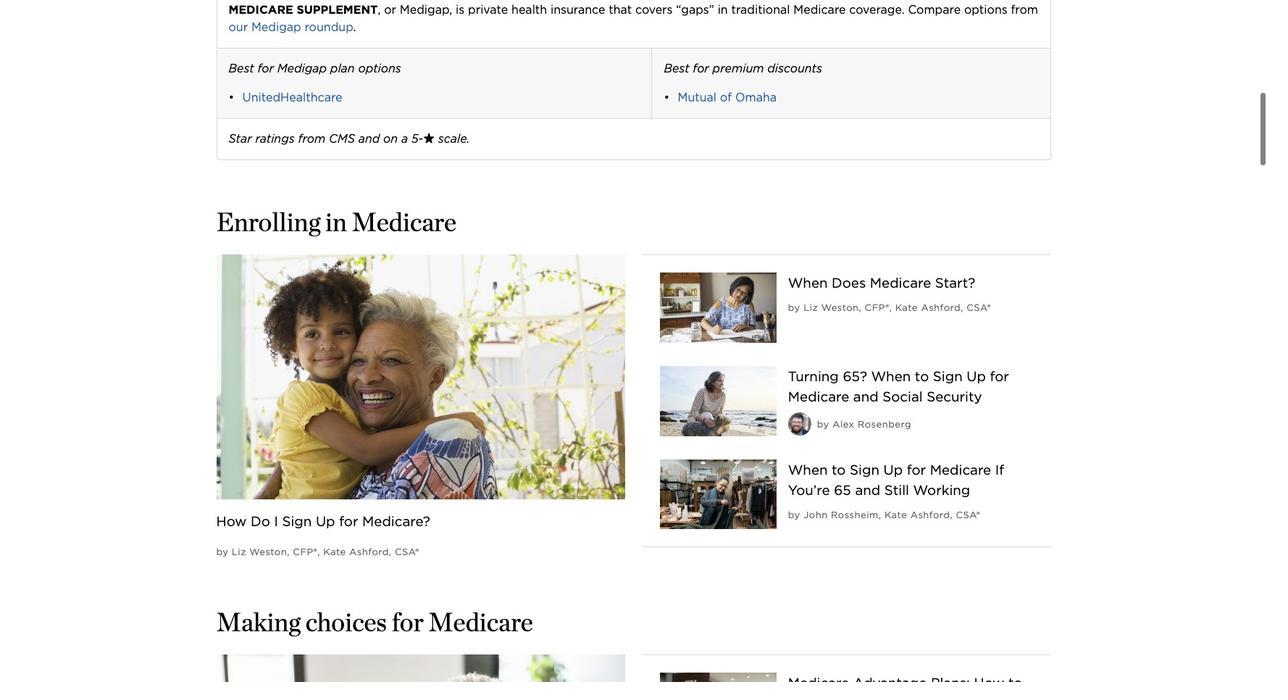 Task type: vqa. For each thing, say whether or not it's contained in the screenshot.
topmost Free
no



Task type: locate. For each thing, give the bounding box(es) containing it.
mutual of omaha link
[[678, 91, 777, 104]]

by liz weston, cfp® , kate ashford, csa® for rightmost liz weston, cfp® link
[[788, 302, 992, 313]]

1 vertical spatial weston,
[[250, 547, 290, 558]]

up right i
[[316, 513, 335, 529]]

best down our
[[229, 62, 254, 75]]

0 vertical spatial options
[[965, 3, 1008, 17]]

0 vertical spatial sign
[[933, 368, 963, 384]]

1 vertical spatial medigap
[[277, 62, 327, 75]]

weston, down i
[[250, 547, 290, 558]]

csa® down working
[[956, 509, 981, 520]]

our
[[229, 20, 248, 34]]

1 horizontal spatial liz
[[804, 302, 818, 313]]

ashford, down start?
[[921, 302, 964, 313]]

1 horizontal spatial up
[[884, 461, 903, 477]]

cfp® down how do i sign up for medicare?
[[293, 547, 318, 558]]

or
[[384, 3, 396, 17]]

up
[[967, 368, 986, 384], [884, 461, 903, 477], [316, 513, 335, 529]]

0 horizontal spatial options
[[358, 62, 401, 75]]

0 horizontal spatial sign
[[282, 513, 312, 529]]

turning
[[788, 368, 839, 384]]

liz down how
[[232, 547, 246, 558]]

by for john rossheim link
[[788, 509, 801, 520]]

in right enrolling
[[325, 206, 347, 238]]

★
[[423, 132, 435, 146]]

1 horizontal spatial cfp®
[[865, 302, 890, 313]]

2 horizontal spatial sign
[[933, 368, 963, 384]]

1 vertical spatial cfp®
[[293, 547, 318, 558]]

medigap down medicare
[[251, 20, 301, 34]]

when inside 'when to sign up for medicare if you're 65 and still working'
[[788, 461, 828, 477]]

1 horizontal spatial to
[[915, 368, 929, 384]]

1 vertical spatial up
[[884, 461, 903, 477]]

, inside medicare supplement , or medigap, is private health insurance that covers "gaps" in traditional medicare coverage. compare options from our medigap roundup .
[[378, 3, 381, 17]]

by left john
[[788, 509, 801, 520]]

coverage.
[[850, 3, 905, 17]]

alex rosenberg's profile picture image
[[788, 412, 812, 436]]

1 vertical spatial in
[[325, 206, 347, 238]]

when up you're at the right of page
[[788, 461, 828, 477]]

2 vertical spatial ashford,
[[349, 547, 392, 558]]

when to sign up for medicare if you're 65 and still working link
[[788, 459, 1034, 500]]

kate for leftmost liz weston, cfp® link
[[324, 547, 346, 558]]

0 vertical spatial liz weston, cfp® link
[[804, 302, 890, 313]]

1 vertical spatial kate ashford, csa® link
[[885, 509, 981, 520]]

how do i sign up for medicare?
[[216, 513, 430, 529]]

up up still
[[884, 461, 903, 477]]

kate ashford, csa® link down working
[[885, 509, 981, 520]]

medicare
[[794, 3, 846, 17], [352, 206, 457, 238], [870, 275, 932, 291], [788, 388, 850, 404], [930, 461, 992, 477], [429, 606, 533, 638]]

1 vertical spatial to
[[832, 461, 846, 477]]

csa® down the medicare?
[[395, 547, 420, 558]]

by liz weston, cfp® , kate ashford, csa® for leftmost liz weston, cfp® link
[[216, 547, 420, 558]]

sign inside turning 65? when to sign up for medicare and social security
[[933, 368, 963, 384]]

kate down when does medicare start? link
[[896, 302, 918, 313]]

,
[[378, 3, 381, 17], [890, 302, 892, 313], [879, 509, 882, 520], [318, 547, 320, 558]]

when for to
[[788, 461, 828, 477]]

health
[[512, 3, 547, 17]]

0 vertical spatial from
[[1011, 3, 1039, 17]]

1 vertical spatial sign
[[850, 461, 880, 477]]

by liz weston, cfp® , kate ashford, csa® down how do i sign up for medicare?
[[216, 547, 420, 558]]

compare
[[908, 3, 961, 17]]

security
[[927, 388, 983, 404]]

and down '65?'
[[854, 388, 879, 404]]

2 best from the left
[[664, 62, 690, 75]]

kate ashford, csa® link for start?
[[896, 302, 992, 313]]

our medigap roundup link
[[229, 20, 353, 34]]

unitedhealthcare
[[243, 91, 342, 104]]

2 vertical spatial up
[[316, 513, 335, 529]]

0 horizontal spatial liz
[[232, 547, 246, 558]]

star
[[229, 132, 252, 146]]

ashford, down the medicare?
[[349, 547, 392, 558]]

1 vertical spatial liz weston, cfp® link
[[232, 547, 318, 558]]

liz weston, cfp® link
[[804, 302, 890, 313], [232, 547, 318, 558]]

up up 'security'
[[967, 368, 986, 384]]

by liz weston, cfp® , kate ashford, csa® down when does medicare start?
[[788, 302, 992, 313]]

csa® down start?
[[967, 302, 992, 313]]

rossheim
[[831, 509, 879, 520]]

in right "gaps"
[[718, 3, 728, 17]]

0 vertical spatial and
[[359, 132, 380, 146]]

ashford,
[[921, 302, 964, 313], [911, 509, 953, 520], [349, 547, 392, 558]]

0 vertical spatial in
[[718, 3, 728, 17]]

0 vertical spatial up
[[967, 368, 986, 384]]

medigap
[[251, 20, 301, 34], [277, 62, 327, 75]]

1 vertical spatial from
[[298, 132, 326, 146]]

medicare supplement , or medigap, is private health insurance that covers "gaps" in traditional medicare coverage. compare options from our medigap roundup .
[[229, 3, 1042, 34]]

by
[[788, 302, 801, 313], [817, 419, 830, 430], [788, 509, 801, 520], [216, 547, 229, 558]]

kate ashford, csa® link for up
[[885, 509, 981, 520]]

in inside medicare supplement , or medigap, is private health insurance that covers "gaps" in traditional medicare coverage. compare options from our medigap roundup .
[[718, 3, 728, 17]]

plan
[[330, 62, 355, 75]]

by john rossheim , kate ashford, csa®
[[788, 509, 981, 520]]

best up mutual
[[664, 62, 690, 75]]

1 horizontal spatial from
[[1011, 3, 1039, 17]]

sign
[[933, 368, 963, 384], [850, 461, 880, 477], [282, 513, 312, 529]]

0 horizontal spatial up
[[316, 513, 335, 529]]

when up social
[[872, 368, 911, 384]]

65?
[[843, 368, 868, 384]]

when
[[788, 275, 828, 291], [872, 368, 911, 384], [788, 461, 828, 477]]

liz
[[804, 302, 818, 313], [232, 547, 246, 558]]

by down how
[[216, 547, 229, 558]]

0 horizontal spatial from
[[298, 132, 326, 146]]

choices
[[306, 606, 387, 638]]

and
[[359, 132, 380, 146], [854, 388, 879, 404], [856, 482, 881, 498]]

2 vertical spatial and
[[856, 482, 881, 498]]

, down how do i sign up for medicare?
[[318, 547, 320, 558]]

and left the on at the top
[[359, 132, 380, 146]]

2 horizontal spatial up
[[967, 368, 986, 384]]

2 vertical spatial kate
[[324, 547, 346, 558]]

to
[[915, 368, 929, 384], [832, 461, 846, 477]]

kate ashford, csa® link
[[896, 302, 992, 313], [885, 509, 981, 520], [324, 547, 420, 558]]

1 best from the left
[[229, 62, 254, 75]]

kate for rightmost liz weston, cfp® link
[[896, 302, 918, 313]]

sign up 'security'
[[933, 368, 963, 384]]

0 vertical spatial when
[[788, 275, 828, 291]]

by liz weston, cfp® , kate ashford, csa®
[[788, 302, 992, 313], [216, 547, 420, 558]]

1 horizontal spatial by liz weston, cfp® , kate ashford, csa®
[[788, 302, 992, 313]]

social
[[883, 388, 923, 404]]

and right 65
[[856, 482, 881, 498]]

and inside 'when to sign up for medicare if you're 65 and still working'
[[856, 482, 881, 498]]

weston,
[[822, 302, 862, 313], [250, 547, 290, 558]]

1 vertical spatial options
[[358, 62, 401, 75]]

1 horizontal spatial options
[[965, 3, 1008, 17]]

best for best for premium discounts
[[664, 62, 690, 75]]

a
[[401, 132, 408, 146]]

liz weston, cfp® link down does
[[804, 302, 890, 313]]

medicare inside 'when to sign up for medicare if you're 65 and still working'
[[930, 461, 992, 477]]

0 vertical spatial kate
[[896, 302, 918, 313]]

ashford, down working
[[911, 509, 953, 520]]

options
[[965, 3, 1008, 17], [358, 62, 401, 75]]

cfp® down when does medicare start?
[[865, 302, 890, 313]]

if
[[996, 461, 1005, 477]]

0 vertical spatial to
[[915, 368, 929, 384]]

john
[[804, 509, 828, 520]]

medicare
[[229, 3, 293, 17]]

csa®
[[967, 302, 992, 313], [956, 509, 981, 520], [395, 547, 420, 558]]

0 horizontal spatial best
[[229, 62, 254, 75]]

sign up 65
[[850, 461, 880, 477]]

medicare inside medicare supplement , or medigap, is private health insurance that covers "gaps" in traditional medicare coverage. compare options from our medigap roundup .
[[794, 3, 846, 17]]

0 vertical spatial by liz weston, cfp® , kate ashford, csa®
[[788, 302, 992, 313]]

0 vertical spatial cfp®
[[865, 302, 890, 313]]

1 horizontal spatial in
[[718, 3, 728, 17]]

kate
[[896, 302, 918, 313], [885, 509, 908, 520], [324, 547, 346, 558]]

insurance
[[551, 3, 606, 17]]

kate ashford, csa® link down the medicare?
[[324, 547, 420, 558]]

best
[[229, 62, 254, 75], [664, 62, 690, 75]]

1 horizontal spatial sign
[[850, 461, 880, 477]]

kate ashford, csa® link down start?
[[896, 302, 992, 313]]

sign right i
[[282, 513, 312, 529]]

1 vertical spatial by liz weston, cfp® , kate ashford, csa®
[[216, 547, 420, 558]]

turning 65? when to sign up for medicare and social security link
[[788, 366, 1034, 407]]

how do i sign up for medicare? link
[[216, 511, 625, 532]]

medigap up unitedhealthcare link
[[277, 62, 327, 75]]

kate down still
[[885, 509, 908, 520]]

.
[[353, 20, 356, 34]]

still
[[885, 482, 910, 498]]

covers
[[636, 3, 673, 17]]

0 horizontal spatial by liz weston, cfp® , kate ashford, csa®
[[216, 547, 420, 558]]

to up social
[[915, 368, 929, 384]]

1 vertical spatial kate
[[885, 509, 908, 520]]

options right compare
[[965, 3, 1008, 17]]

when inside turning 65? when to sign up for medicare and social security
[[872, 368, 911, 384]]

when does medicare start? link
[[788, 273, 1034, 293]]

how do i sign up for medicare? image
[[216, 254, 625, 500]]

1 vertical spatial when
[[872, 368, 911, 384]]

from
[[1011, 3, 1039, 17], [298, 132, 326, 146]]

1 vertical spatial liz
[[232, 547, 246, 558]]

0 horizontal spatial to
[[832, 461, 846, 477]]

in
[[718, 3, 728, 17], [325, 206, 347, 238]]

0 vertical spatial weston,
[[822, 302, 862, 313]]

up inside turning 65? when to sign up for medicare and social security
[[967, 368, 986, 384]]

best for premium discounts
[[664, 62, 823, 75]]

sign inside 'when to sign up for medicare if you're 65 and still working'
[[850, 461, 880, 477]]

0 vertical spatial kate ashford, csa® link
[[896, 302, 992, 313]]

2 vertical spatial kate ashford, csa® link
[[324, 547, 420, 558]]

that
[[609, 3, 632, 17]]

1 horizontal spatial liz weston, cfp® link
[[804, 302, 890, 313]]

john rossheim link
[[804, 509, 879, 520]]

"gaps"
[[676, 3, 715, 17]]

liz weston, cfp® link down i
[[232, 547, 318, 558]]

liz up turning
[[804, 302, 818, 313]]

and inside turning 65? when to sign up for medicare and social security
[[854, 388, 879, 404]]

omaha
[[736, 91, 777, 104]]

when left does
[[788, 275, 828, 291]]

rosenberg
[[858, 419, 912, 430]]

options right plan on the left top of the page
[[358, 62, 401, 75]]

1 horizontal spatial best
[[664, 62, 690, 75]]

weston, down does
[[822, 302, 862, 313]]

2 vertical spatial when
[[788, 461, 828, 477]]

0 vertical spatial medigap
[[251, 20, 301, 34]]

0 vertical spatial liz
[[804, 302, 818, 313]]

to up 65
[[832, 461, 846, 477]]

cfp®
[[865, 302, 890, 313], [293, 547, 318, 558]]

1 vertical spatial and
[[854, 388, 879, 404]]

for
[[258, 62, 274, 75], [693, 62, 709, 75], [990, 368, 1010, 384], [907, 461, 926, 477], [339, 513, 358, 529], [392, 606, 424, 638]]

kate down how do i sign up for medicare?
[[324, 547, 346, 558]]

mutual of omaha
[[678, 91, 777, 104]]

, down when does medicare start?
[[890, 302, 892, 313]]

, left or
[[378, 3, 381, 17]]

by up turning
[[788, 302, 801, 313]]

enrolling
[[216, 206, 321, 238]]

when does medicare start?
[[788, 275, 976, 291]]



Task type: describe. For each thing, give the bounding box(es) containing it.
when for does
[[788, 275, 828, 291]]

by for rightmost liz weston, cfp® link
[[788, 302, 801, 313]]

up inside 'when to sign up for medicare if you're 65 and still working'
[[884, 461, 903, 477]]

1 vertical spatial csa®
[[956, 509, 981, 520]]

i
[[274, 513, 278, 529]]

you're
[[788, 482, 830, 498]]

medigap inside medicare supplement , or medigap, is private health insurance that covers "gaps" in traditional medicare coverage. compare options from our medigap roundup .
[[251, 20, 301, 34]]

private
[[468, 3, 508, 17]]

medicare?
[[362, 513, 430, 529]]

mutual
[[678, 91, 717, 104]]

alex
[[833, 419, 855, 430]]

working
[[914, 482, 971, 498]]

0 vertical spatial ashford,
[[921, 302, 964, 313]]

0 horizontal spatial cfp®
[[293, 547, 318, 558]]

medigap,
[[400, 3, 452, 17]]

to inside 'when to sign up for medicare if you're 65 and still working'
[[832, 461, 846, 477]]

liz for rightmost liz weston, cfp® link
[[804, 302, 818, 313]]

best for best for medigap plan options
[[229, 62, 254, 75]]

roundup
[[305, 20, 353, 34]]

for inside turning 65? when to sign up for medicare and social security
[[990, 368, 1010, 384]]

do
[[251, 513, 270, 529]]

enrolling in medicare
[[216, 206, 457, 238]]

alex rosenberg link
[[833, 419, 912, 430]]

, down 'when to sign up for medicare if you're 65 and still working'
[[879, 509, 882, 520]]

turning 65? when to sign up for medicare and social security
[[788, 368, 1010, 404]]

2 vertical spatial csa®
[[395, 547, 420, 558]]

start?
[[936, 275, 976, 291]]

options inside medicare supplement , or medigap, is private health insurance that covers "gaps" in traditional medicare coverage. compare options from our medigap roundup .
[[965, 3, 1008, 17]]

5-
[[412, 132, 423, 146]]

making
[[216, 606, 301, 638]]

for inside 'when to sign up for medicare if you're 65 and still working'
[[907, 461, 926, 477]]

when to sign up for medicare if you're 65 and still working
[[788, 461, 1005, 498]]

1 horizontal spatial weston,
[[822, 302, 862, 313]]

by alex rosenberg
[[817, 419, 912, 430]]

how
[[216, 513, 247, 529]]

by left alex
[[817, 419, 830, 430]]

medicare advantage plans: how to compare image
[[660, 673, 777, 682]]

scale.
[[438, 132, 470, 146]]

unitedhealthcare link
[[243, 91, 342, 104]]

0 horizontal spatial weston,
[[250, 547, 290, 558]]

ratings
[[255, 132, 295, 146]]

does
[[832, 275, 866, 291]]

supplement
[[297, 3, 378, 17]]

0 horizontal spatial in
[[325, 206, 347, 238]]

on
[[383, 132, 398, 146]]

making choices for medicare
[[216, 606, 533, 638]]

traditional
[[732, 3, 790, 17]]

1 vertical spatial ashford,
[[911, 509, 953, 520]]

is
[[456, 3, 465, 17]]

to inside turning 65? when to sign up for medicare and social security
[[915, 368, 929, 384]]

2 vertical spatial sign
[[282, 513, 312, 529]]

premium
[[713, 62, 764, 75]]

by for leftmost liz weston, cfp® link
[[216, 547, 229, 558]]

cms
[[329, 132, 355, 146]]

medicare inside turning 65? when to sign up for medicare and social security
[[788, 388, 850, 404]]

best for medigap plan options
[[229, 62, 401, 75]]

from inside medicare supplement , or medigap, is private health insurance that covers "gaps" in traditional medicare coverage. compare options from our medigap roundup .
[[1011, 3, 1039, 17]]

discounts
[[768, 62, 823, 75]]

0 vertical spatial csa®
[[967, 302, 992, 313]]

liz for leftmost liz weston, cfp® link
[[232, 547, 246, 558]]

of
[[720, 91, 732, 104]]

star ratings from cms and on a 5-★ scale.
[[229, 132, 470, 146]]

0 horizontal spatial liz weston, cfp® link
[[232, 547, 318, 558]]

65
[[834, 482, 851, 498]]



